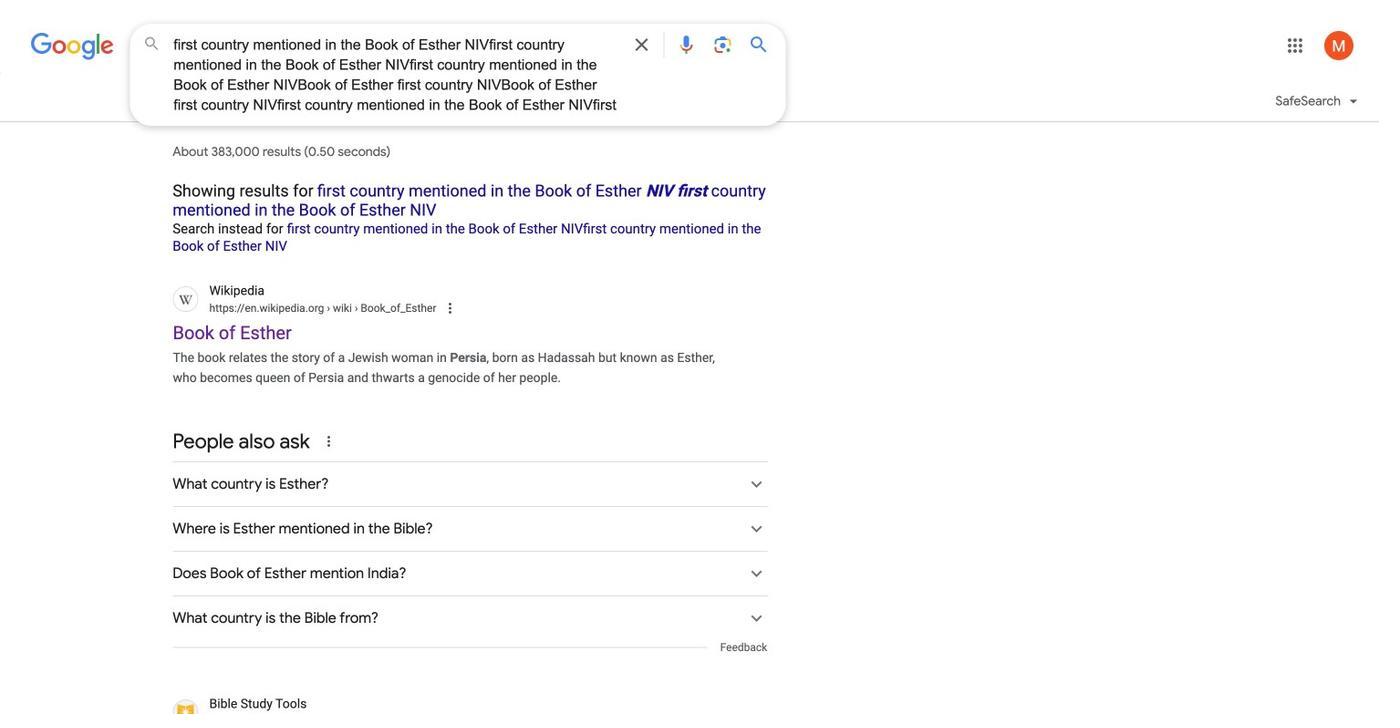 Task type: locate. For each thing, give the bounding box(es) containing it.
navigation
[[0, 80, 1380, 132]]

None text field
[[209, 300, 436, 317], [324, 302, 436, 315], [209, 300, 436, 317], [324, 302, 436, 315]]

google image
[[30, 33, 114, 60]]

None search field
[[0, 23, 786, 126]]

search by voice image
[[676, 34, 697, 56]]

heading
[[173, 176, 768, 255]]

search by image image
[[712, 34, 734, 56]]



Task type: describe. For each thing, give the bounding box(es) containing it.
Search text field
[[174, 35, 620, 118]]



Task type: vqa. For each thing, say whether or not it's contained in the screenshot.
navigation
yes



